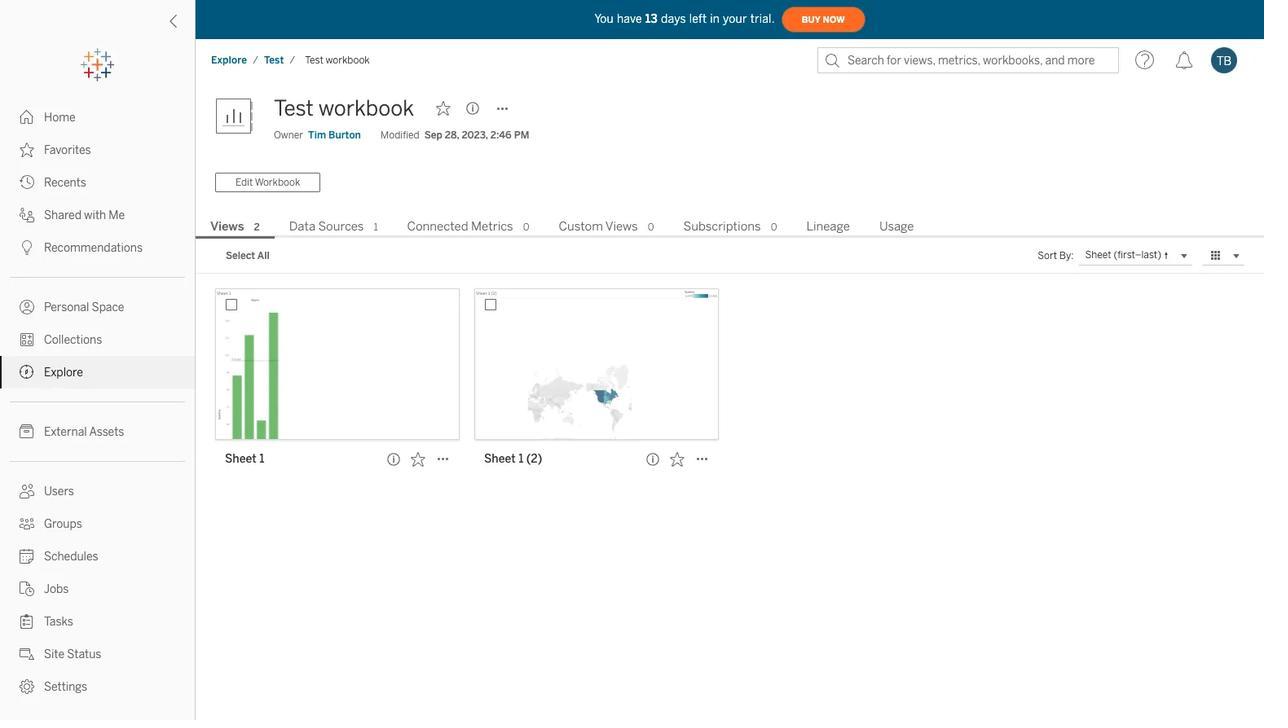 Task type: describe. For each thing, give the bounding box(es) containing it.
recommendations
[[44, 241, 143, 255]]

personal space
[[44, 301, 124, 315]]

sheet for sheet 1 (2)
[[484, 452, 516, 466]]

personal space link
[[0, 291, 195, 324]]

status
[[67, 648, 101, 662]]

custom views
[[559, 219, 638, 234]]

by text only_f5he34f image for explore
[[20, 365, 34, 380]]

sheet for sheet 1
[[225, 452, 257, 466]]

site status link
[[0, 638, 195, 671]]

shared with me
[[44, 209, 125, 223]]

jobs
[[44, 583, 69, 597]]

by text only_f5he34f image for home
[[20, 110, 34, 125]]

your
[[723, 12, 747, 26]]

test workbook main content
[[196, 82, 1265, 721]]

data
[[289, 219, 316, 234]]

2 views from the left
[[606, 219, 638, 234]]

have
[[617, 12, 642, 26]]

sheet 1
[[225, 452, 264, 466]]

0 vertical spatial test workbook
[[305, 55, 370, 66]]

modified sep 28, 2023, 2:46 pm
[[381, 130, 530, 141]]

explore for explore / test /
[[211, 55, 247, 66]]

edit workbook button
[[215, 173, 321, 192]]

sources
[[318, 219, 364, 234]]

recents
[[44, 176, 86, 190]]

28,
[[445, 130, 459, 141]]

by text only_f5he34f image for tasks
[[20, 615, 34, 629]]

grid view image
[[1209, 249, 1224, 263]]

users
[[44, 485, 74, 499]]

users link
[[0, 475, 195, 508]]

in
[[710, 12, 720, 26]]

tasks
[[44, 616, 73, 629]]

1 views from the left
[[210, 219, 244, 234]]

by text only_f5he34f image for groups
[[20, 517, 34, 532]]

by text only_f5he34f image for shared with me
[[20, 208, 34, 223]]

1 vertical spatial explore link
[[0, 356, 195, 389]]

tim burton link
[[308, 128, 361, 143]]

schedules
[[44, 550, 98, 564]]

jobs link
[[0, 573, 195, 606]]

sep
[[425, 130, 443, 141]]

explore / test /
[[211, 55, 295, 66]]

workbook
[[255, 177, 300, 188]]

me
[[109, 209, 125, 223]]

usage
[[880, 219, 914, 234]]

test inside test workbook main content
[[274, 95, 314, 121]]

sheet for sheet (first–last)
[[1086, 250, 1112, 261]]

3 0 from the left
[[771, 222, 777, 233]]

connected metrics
[[407, 219, 513, 234]]

(2)
[[527, 452, 542, 466]]

buy now
[[802, 14, 845, 25]]

left
[[690, 12, 707, 26]]

1 horizontal spatial explore link
[[210, 54, 248, 67]]

all
[[257, 250, 270, 262]]

2
[[254, 222, 260, 233]]

settings
[[44, 681, 87, 695]]

by text only_f5he34f image for recents
[[20, 175, 34, 190]]

external
[[44, 426, 87, 439]]

test workbook inside main content
[[274, 95, 414, 121]]

13
[[646, 12, 658, 26]]

home link
[[0, 101, 195, 134]]

metrics
[[471, 219, 513, 234]]

buy
[[802, 14, 821, 25]]

edit
[[236, 177, 253, 188]]

schedules link
[[0, 541, 195, 573]]

personal
[[44, 301, 89, 315]]

by text only_f5he34f image for settings
[[20, 680, 34, 695]]

groups link
[[0, 508, 195, 541]]



Task type: vqa. For each thing, say whether or not it's contained in the screenshot.
Edit Workbook button
yes



Task type: locate. For each thing, give the bounding box(es) containing it.
select all button
[[215, 246, 280, 266]]

by text only_f5he34f image inside users link
[[20, 484, 34, 499]]

4 by text only_f5he34f image from the top
[[20, 300, 34, 315]]

1 vertical spatial workbook
[[319, 95, 414, 121]]

1 vertical spatial test workbook
[[274, 95, 414, 121]]

1 by text only_f5he34f image from the top
[[20, 110, 34, 125]]

/ left test link
[[253, 55, 258, 66]]

0 horizontal spatial /
[[253, 55, 258, 66]]

0 right custom views
[[648, 222, 654, 233]]

by text only_f5he34f image inside "site status" link
[[20, 647, 34, 662]]

by text only_f5he34f image inside external assets link
[[20, 425, 34, 439]]

main navigation. press the up and down arrow keys to access links. element
[[0, 101, 195, 704]]

explore left test link
[[211, 55, 247, 66]]

connected
[[407, 219, 468, 234]]

0 right subscriptions
[[771, 222, 777, 233]]

3 by text only_f5he34f image from the top
[[20, 333, 34, 347]]

explore link left test link
[[210, 54, 248, 67]]

home
[[44, 111, 76, 125]]

2 0 from the left
[[648, 222, 654, 233]]

burton
[[329, 130, 361, 141]]

1 vertical spatial explore
[[44, 366, 83, 380]]

by text only_f5he34f image for recommendations
[[20, 241, 34, 255]]

1 horizontal spatial 1
[[374, 222, 378, 233]]

9 by text only_f5he34f image from the top
[[20, 647, 34, 662]]

subscriptions
[[684, 219, 761, 234]]

2 horizontal spatial 1
[[519, 452, 524, 466]]

by text only_f5he34f image for favorites
[[20, 143, 34, 157]]

pm
[[514, 130, 530, 141]]

7 by text only_f5he34f image from the top
[[20, 582, 34, 597]]

1 0 from the left
[[523, 222, 530, 233]]

explore down collections
[[44, 366, 83, 380]]

test workbook right test link
[[305, 55, 370, 66]]

by text only_f5he34f image inside the explore link
[[20, 365, 34, 380]]

2023,
[[462, 130, 488, 141]]

by text only_f5he34f image left users
[[20, 484, 34, 499]]

1 horizontal spatial 0
[[648, 222, 654, 233]]

test workbook up burton
[[274, 95, 414, 121]]

now
[[823, 14, 845, 25]]

sort
[[1038, 250, 1058, 262]]

explore link
[[210, 54, 248, 67], [0, 356, 195, 389]]

test right test link
[[305, 55, 324, 66]]

views right custom
[[606, 219, 638, 234]]

test workbook element
[[300, 55, 375, 66]]

6 by text only_f5he34f image from the top
[[20, 425, 34, 439]]

0 horizontal spatial explore link
[[0, 356, 195, 389]]

by text only_f5he34f image inside settings link
[[20, 680, 34, 695]]

by text only_f5he34f image inside personal space link
[[20, 300, 34, 315]]

by text only_f5he34f image left settings
[[20, 680, 34, 695]]

by text only_f5he34f image
[[20, 143, 34, 157], [20, 208, 34, 223], [20, 333, 34, 347], [20, 484, 34, 499], [20, 517, 34, 532], [20, 550, 34, 564], [20, 582, 34, 597], [20, 615, 34, 629], [20, 647, 34, 662], [20, 680, 34, 695]]

site status
[[44, 648, 101, 662]]

custom
[[559, 219, 603, 234]]

2 horizontal spatial 0
[[771, 222, 777, 233]]

by text only_f5he34f image left "favorites"
[[20, 143, 34, 157]]

test up owner
[[274, 95, 314, 121]]

collections link
[[0, 324, 195, 356]]

data sources
[[289, 219, 364, 234]]

space
[[92, 301, 124, 315]]

by text only_f5he34f image left schedules
[[20, 550, 34, 564]]

/
[[253, 55, 258, 66], [290, 55, 295, 66]]

views
[[210, 219, 244, 234], [606, 219, 638, 234]]

0 horizontal spatial views
[[210, 219, 244, 234]]

5 by text only_f5he34f image from the top
[[20, 365, 34, 380]]

test link
[[263, 54, 285, 67]]

2 by text only_f5he34f image from the top
[[20, 208, 34, 223]]

by text only_f5he34f image for personal space
[[20, 300, 34, 315]]

by text only_f5he34f image for site status
[[20, 647, 34, 662]]

0 vertical spatial explore link
[[210, 54, 248, 67]]

lineage
[[807, 219, 850, 234]]

you have 13 days left in your trial.
[[595, 12, 775, 26]]

workbook
[[326, 55, 370, 66], [319, 95, 414, 121]]

2 horizontal spatial sheet
[[1086, 250, 1112, 261]]

Search for views, metrics, workbooks, and more text field
[[818, 47, 1119, 73]]

sheet (first–last)
[[1086, 250, 1162, 261]]

by text only_f5he34f image inside jobs link
[[20, 582, 34, 597]]

by text only_f5he34f image left shared on the left of page
[[20, 208, 34, 223]]

(first–last)
[[1114, 250, 1162, 261]]

1 by text only_f5he34f image from the top
[[20, 143, 34, 157]]

0 right metrics
[[523, 222, 530, 233]]

owner
[[274, 130, 303, 141]]

workbook right test link
[[326, 55, 370, 66]]

you
[[595, 12, 614, 26]]

modified
[[381, 130, 420, 141]]

1 horizontal spatial explore
[[211, 55, 247, 66]]

recents link
[[0, 166, 195, 199]]

10 by text only_f5he34f image from the top
[[20, 680, 34, 695]]

by text only_f5he34f image left jobs
[[20, 582, 34, 597]]

by text only_f5he34f image for external assets
[[20, 425, 34, 439]]

trial.
[[751, 12, 775, 26]]

external assets link
[[0, 416, 195, 448]]

0 for views
[[648, 222, 654, 233]]

by text only_f5he34f image left groups
[[20, 517, 34, 532]]

1 for sheet 1 (2)
[[519, 452, 524, 466]]

by text only_f5he34f image inside the recommendations link
[[20, 241, 34, 255]]

explore inside main navigation. press the up and down arrow keys to access links. element
[[44, 366, 83, 380]]

favorites
[[44, 144, 91, 157]]

settings link
[[0, 671, 195, 704]]

explore link down collections
[[0, 356, 195, 389]]

sheet 1 (2)
[[484, 452, 542, 466]]

test workbook
[[305, 55, 370, 66], [274, 95, 414, 121]]

0 horizontal spatial 0
[[523, 222, 530, 233]]

groups
[[44, 518, 82, 532]]

days
[[661, 12, 686, 26]]

by text only_f5he34f image
[[20, 110, 34, 125], [20, 175, 34, 190], [20, 241, 34, 255], [20, 300, 34, 315], [20, 365, 34, 380], [20, 425, 34, 439]]

select
[[226, 250, 255, 262]]

by text only_f5he34f image inside favorites link
[[20, 143, 34, 157]]

sort by:
[[1038, 250, 1074, 262]]

select all
[[226, 250, 270, 262]]

0 horizontal spatial sheet
[[225, 452, 257, 466]]

by text only_f5he34f image for jobs
[[20, 582, 34, 597]]

workbook image
[[215, 92, 264, 141]]

by text only_f5he34f image for users
[[20, 484, 34, 499]]

1 horizontal spatial sheet
[[484, 452, 516, 466]]

external assets
[[44, 426, 124, 439]]

2:46
[[491, 130, 512, 141]]

sheet
[[1086, 250, 1112, 261], [225, 452, 257, 466], [484, 452, 516, 466]]

workbook inside main content
[[319, 95, 414, 121]]

by text only_f5he34f image inside tasks link
[[20, 615, 34, 629]]

/ right test link
[[290, 55, 295, 66]]

1 / from the left
[[253, 55, 258, 66]]

0 horizontal spatial 1
[[259, 452, 264, 466]]

by text only_f5he34f image inside the groups "link"
[[20, 517, 34, 532]]

by text only_f5he34f image inside collections "link"
[[20, 333, 34, 347]]

by text only_f5he34f image left site on the bottom
[[20, 647, 34, 662]]

buy now button
[[782, 7, 866, 33]]

sheet inside the sheet (first–last) dropdown button
[[1086, 250, 1112, 261]]

1 horizontal spatial /
[[290, 55, 295, 66]]

1 horizontal spatial views
[[606, 219, 638, 234]]

0 vertical spatial explore
[[211, 55, 247, 66]]

workbook up burton
[[319, 95, 414, 121]]

sub-spaces tab list
[[196, 218, 1265, 239]]

by text only_f5he34f image left collections
[[20, 333, 34, 347]]

shared
[[44, 209, 81, 223]]

by text only_f5he34f image left tasks
[[20, 615, 34, 629]]

favorites link
[[0, 134, 195, 166]]

owner tim burton
[[274, 130, 361, 141]]

5 by text only_f5he34f image from the top
[[20, 517, 34, 532]]

navigation panel element
[[0, 49, 195, 704]]

explore
[[211, 55, 247, 66], [44, 366, 83, 380]]

0 vertical spatial workbook
[[326, 55, 370, 66]]

by text only_f5he34f image for collections
[[20, 333, 34, 347]]

0
[[523, 222, 530, 233], [648, 222, 654, 233], [771, 222, 777, 233]]

site
[[44, 648, 64, 662]]

by:
[[1060, 250, 1074, 262]]

assets
[[89, 426, 124, 439]]

explore for explore
[[44, 366, 83, 380]]

1 for sheet 1
[[259, 452, 264, 466]]

by text only_f5he34f image inside shared with me link
[[20, 208, 34, 223]]

sheet (first–last) button
[[1079, 246, 1193, 266]]

3 by text only_f5he34f image from the top
[[20, 241, 34, 255]]

with
[[84, 209, 106, 223]]

0 for metrics
[[523, 222, 530, 233]]

by text only_f5he34f image for schedules
[[20, 550, 34, 564]]

test
[[264, 55, 284, 66], [305, 55, 324, 66], [274, 95, 314, 121]]

2 / from the left
[[290, 55, 295, 66]]

by text only_f5he34f image inside schedules link
[[20, 550, 34, 564]]

edit workbook
[[236, 177, 300, 188]]

by text only_f5he34f image inside home link
[[20, 110, 34, 125]]

0 horizontal spatial explore
[[44, 366, 83, 380]]

1 inside sub-spaces tab list
[[374, 222, 378, 233]]

shared with me link
[[0, 199, 195, 232]]

by text only_f5he34f image inside recents link
[[20, 175, 34, 190]]

tasks link
[[0, 606, 195, 638]]

tim
[[308, 130, 326, 141]]

recommendations link
[[0, 232, 195, 264]]

6 by text only_f5he34f image from the top
[[20, 550, 34, 564]]

2 by text only_f5he34f image from the top
[[20, 175, 34, 190]]

views left 2
[[210, 219, 244, 234]]

4 by text only_f5he34f image from the top
[[20, 484, 34, 499]]

collections
[[44, 333, 102, 347]]

8 by text only_f5he34f image from the top
[[20, 615, 34, 629]]

test left the test workbook element
[[264, 55, 284, 66]]

1
[[374, 222, 378, 233], [259, 452, 264, 466], [519, 452, 524, 466]]



